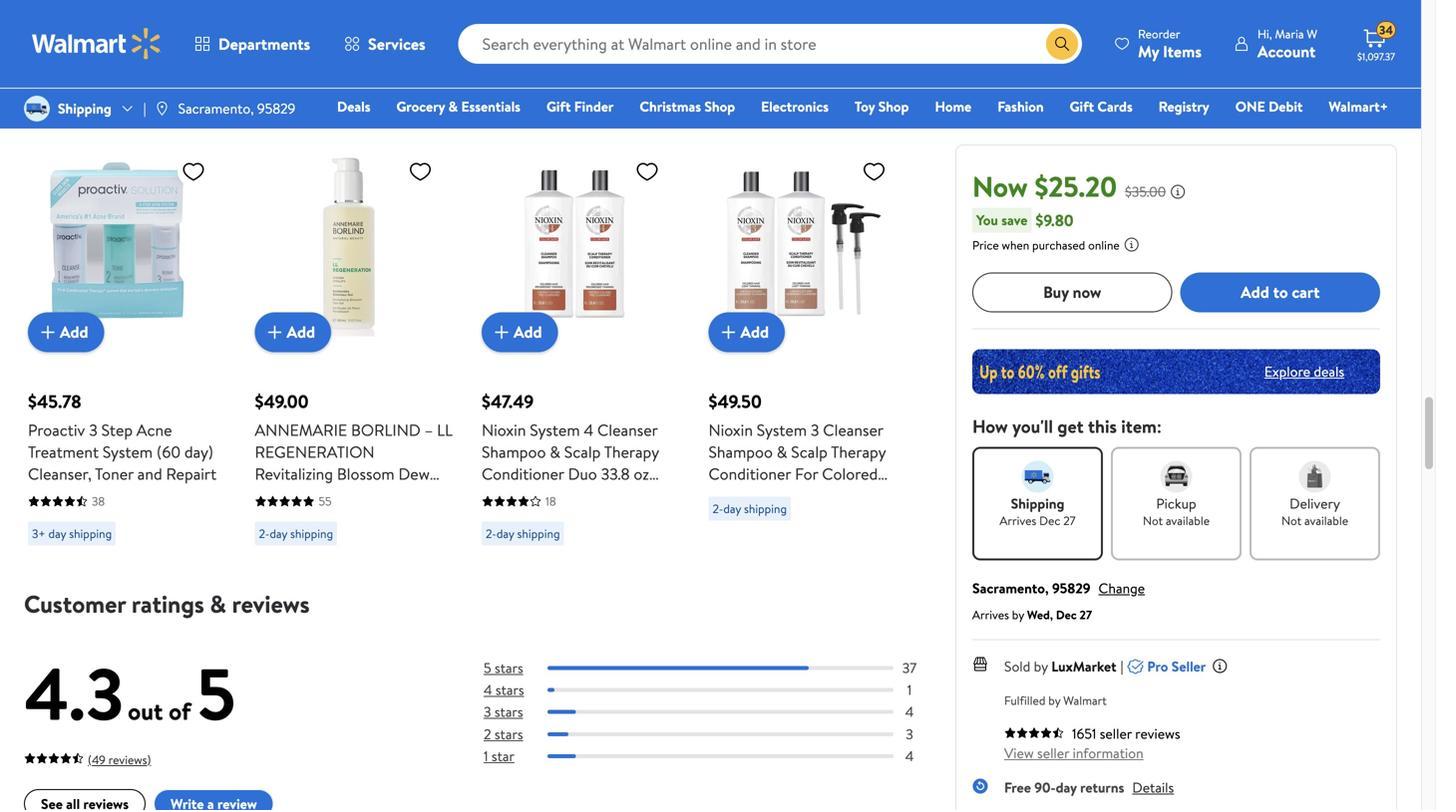 Task type: describe. For each thing, give the bounding box(es) containing it.
therapy for $47.49
[[604, 441, 659, 463]]

strengthen
[[255, 529, 332, 551]]

gift cards link
[[1061, 96, 1142, 117]]

one
[[1236, 97, 1266, 116]]

this
[[1088, 414, 1117, 439]]

33.8 inside $47.49 nioxin system 4 cleanser shampoo & scalp therapy conditioner duo 33.8 oz each
[[601, 463, 630, 485]]

explore deals
[[1265, 362, 1345, 382]]

4 inside $47.49 nioxin system 4 cleanser shampoo & scalp therapy conditioner duo 33.8 oz each
[[584, 419, 594, 441]]

gift for gift finder
[[547, 97, 571, 116]]

grocery & essentials
[[396, 97, 521, 116]]

deals link
[[328, 96, 380, 117]]

dew
[[398, 463, 430, 485]]

add to cart image
[[717, 321, 741, 345]]

0 horizontal spatial |
[[143, 99, 146, 118]]

revitalizing
[[255, 463, 333, 485]]

account
[[1258, 40, 1316, 62]]

2- for $49.00
[[259, 526, 270, 543]]

cart
[[1292, 281, 1320, 303]]

2 horizontal spatial 2-
[[713, 501, 723, 518]]

arrives inside shipping arrives dec 27
[[1000, 512, 1037, 529]]

available for pickup
[[1166, 512, 1210, 529]]

oz inside $49.50 nioxin system 3 cleanser shampoo & scalp therapy conditioner for colored hair 33.8 oz each with pumps
[[774, 485, 789, 507]]

stars for 4 stars
[[496, 681, 524, 700]]

ll
[[437, 419, 453, 441]]

system for $49.50
[[757, 419, 807, 441]]

1 horizontal spatial 2
[[484, 725, 491, 744]]

0 horizontal spatial reviews
[[232, 588, 310, 621]]

delivery
[[1290, 494, 1340, 513]]

walmart+ link
[[1320, 96, 1397, 117]]

shipping for $47.49
[[517, 526, 560, 543]]

change
[[1099, 579, 1145, 598]]

stars for 5 stars
[[495, 659, 523, 678]]

5 right -
[[277, 573, 286, 595]]

luxmarket
[[1051, 657, 1117, 677]]

to inside add to cart button
[[1273, 281, 1288, 303]]

$45.78
[[28, 389, 81, 414]]

seller for 1651
[[1100, 724, 1132, 744]]

toy shop
[[855, 97, 909, 116]]

oz
[[290, 573, 310, 595]]

oz inside $47.49 nioxin system 4 cleanser shampoo & scalp therapy conditioner duo 33.8 oz each
[[634, 463, 649, 485]]

available for delivery
[[1305, 512, 1349, 529]]

add to favorites list, nioxin system 4 cleanser shampoo & scalp therapy conditioner duo 33.8 oz each image
[[635, 159, 659, 184]]

sourced
[[376, 485, 432, 507]]

Walmart Site-Wide search field
[[458, 24, 1082, 64]]

reviews)
[[108, 752, 151, 769]]

add to cart image for $45.78
[[36, 321, 60, 345]]

not for pickup
[[1143, 512, 1163, 529]]

$45.78 proactiv 3 step acne treatment system (60 day) cleanser, toner and repairt
[[28, 389, 217, 485]]

annemarie borlind – ll regeneration revitalizing blossom dew gel – sustainably sourced natural facial toner to strengthen the skin with intense moisture – step 2 of 5 - 5 oz image
[[255, 151, 440, 337]]

1 for 1
[[907, 681, 912, 700]]

out
[[128, 695, 163, 729]]

2 inside $49.00 annemarie borlind – ll regeneration revitalizing blossom dew gel – sustainably sourced natural facial toner to strengthen the skin with intense moisture – step 2 of 5 - 5 oz
[[422, 551, 431, 573]]

now $25.20
[[973, 167, 1117, 206]]

cleanser for $47.49
[[597, 419, 658, 441]]

christmas
[[640, 97, 701, 116]]

$47.49 nioxin system 4 cleanser shampoo & scalp therapy conditioner duo 33.8 oz each
[[482, 389, 659, 507]]

0 horizontal spatial –
[[283, 485, 291, 507]]

(49 reviews) link
[[24, 748, 151, 770]]

conditioner for $49.50
[[709, 463, 791, 485]]

add inside add to cart button
[[1241, 281, 1269, 303]]

add for $49.00
[[287, 321, 315, 343]]

dec inside sacramento, 95829 change arrives by wed, dec 27
[[1056, 607, 1077, 624]]

$9.80
[[1036, 209, 1074, 231]]

home link
[[926, 96, 981, 117]]

0 vertical spatial –
[[425, 419, 433, 441]]

add to cart image for $47.49
[[490, 321, 514, 345]]

my
[[1138, 40, 1159, 62]]

shipping for shipping arrives dec 27
[[1011, 494, 1065, 513]]

with
[[830, 485, 863, 507]]

stars for 3 stars
[[495, 703, 523, 722]]

1 vertical spatial reviews
[[1135, 724, 1181, 744]]

product group containing $49.00
[[255, 111, 454, 595]]

2- for $47.49
[[486, 526, 497, 543]]

Search search field
[[458, 24, 1082, 64]]

departments
[[218, 33, 310, 55]]

services button
[[327, 20, 442, 68]]

sponsored
[[877, 79, 932, 96]]

products you may also like
[[24, 70, 251, 98]]

also
[[182, 70, 216, 98]]

3 inside $49.50 nioxin system 3 cleanser shampoo & scalp therapy conditioner for colored hair 33.8 oz each with pumps
[[811, 419, 819, 441]]

each inside $49.50 nioxin system 3 cleanser shampoo & scalp therapy conditioner for colored hair 33.8 oz each with pumps
[[793, 485, 827, 507]]

by inside sacramento, 95829 change arrives by wed, dec 27
[[1012, 607, 1024, 624]]

intent image for pickup image
[[1161, 461, 1192, 493]]

explore deals link
[[1257, 354, 1353, 390]]

learn more about strikethrough prices image
[[1170, 184, 1186, 200]]

(60
[[157, 441, 181, 463]]

27 inside shipping arrives dec 27
[[1063, 512, 1076, 529]]

moisture
[[309, 551, 371, 573]]

add to cart button
[[1180, 273, 1380, 312]]

& inside $47.49 nioxin system 4 cleanser shampoo & scalp therapy conditioner duo 33.8 oz each
[[550, 441, 561, 463]]

day for $47.49
[[497, 526, 514, 543]]

-
[[267, 573, 274, 595]]

fashion
[[998, 97, 1044, 116]]

star
[[492, 747, 515, 766]]

now
[[973, 167, 1028, 206]]

not for delivery
[[1282, 512, 1302, 529]]

2-day shipping for $47.49
[[486, 526, 560, 543]]

1651 seller reviews
[[1072, 724, 1181, 744]]

& right ratings
[[210, 588, 226, 621]]

reorder my items
[[1138, 25, 1202, 62]]

online
[[1088, 237, 1120, 254]]

(49
[[88, 752, 106, 769]]

4 add button from the left
[[709, 313, 785, 353]]

progress bar for 5 stars
[[548, 667, 894, 671]]

1 for 1 star
[[484, 747, 488, 766]]

fulfilled by walmart
[[1004, 692, 1107, 709]]

toy
[[855, 97, 875, 116]]

progress bar for 3 stars
[[548, 711, 894, 715]]

3+ day shipping
[[32, 526, 112, 543]]

add to favorites list, annemarie borlind – ll regeneration revitalizing blossom dew gel – sustainably sourced natural facial toner to strengthen the skin with intense moisture – step 2 of 5 - 5 oz image
[[408, 159, 432, 184]]

add to cart image for $49.00
[[263, 321, 287, 345]]

add up $49.50
[[741, 321, 769, 343]]

walmart
[[1064, 692, 1107, 709]]

therapy for $49.50
[[831, 441, 886, 463]]

pro seller
[[1147, 657, 1206, 677]]

nioxin for $49.50
[[709, 419, 753, 441]]

like
[[221, 70, 251, 98]]

treatment
[[28, 441, 99, 463]]

product group containing $45.78
[[28, 111, 227, 554]]

add button for $47.49
[[482, 313, 558, 353]]

skin
[[363, 529, 391, 551]]

returns
[[1080, 778, 1124, 798]]

proactiv
[[28, 419, 85, 441]]

deals
[[337, 97, 371, 116]]

seller for view
[[1037, 744, 1070, 763]]

free
[[1004, 778, 1031, 798]]

view seller information link
[[1004, 744, 1144, 763]]

33.8 inside $49.50 nioxin system 3 cleanser shampoo & scalp therapy conditioner for colored hair 33.8 oz each with pumps
[[741, 485, 770, 507]]

step inside $49.00 annemarie borlind – ll regeneration revitalizing blossom dew gel – sustainably sourced natural facial toner to strengthen the skin with intense moisture – step 2 of 5 - 5 oz
[[387, 551, 418, 573]]

& inside $49.50 nioxin system 3 cleanser shampoo & scalp therapy conditioner for colored hair 33.8 oz each with pumps
[[777, 441, 787, 463]]

by for sold
[[1034, 657, 1048, 677]]

customer ratings & reviews
[[24, 588, 310, 621]]

hi, maria w account
[[1258, 25, 1318, 62]]

home
[[935, 97, 972, 116]]

pro
[[1147, 657, 1168, 677]]

how you'll get this item:
[[973, 414, 1162, 439]]

of inside $49.00 annemarie borlind – ll regeneration revitalizing blossom dew gel – sustainably sourced natural facial toner to strengthen the skin with intense moisture – step 2 of 5 - 5 oz
[[435, 551, 449, 573]]

seller
[[1172, 657, 1206, 677]]

conditioner for $47.49
[[482, 463, 564, 485]]

details
[[1132, 778, 1174, 798]]

5 stars
[[484, 659, 523, 678]]

with
[[395, 529, 425, 551]]

buy now button
[[973, 273, 1172, 312]]

toner inside the $45.78 proactiv 3 step acne treatment system (60 day) cleanser, toner and repairt
[[95, 463, 134, 485]]

details button
[[1132, 778, 1174, 798]]

add button for $45.78
[[28, 313, 104, 353]]

1 horizontal spatial –
[[375, 551, 383, 573]]

purchased
[[1032, 237, 1085, 254]]

27 inside sacramento, 95829 change arrives by wed, dec 27
[[1080, 607, 1092, 624]]

walmart+
[[1329, 97, 1388, 116]]

product group containing $47.49
[[482, 111, 681, 554]]

gift for gift cards
[[1070, 97, 1094, 116]]

4.5245 stars out of 5, based on 1651 seller reviews element
[[1004, 727, 1064, 739]]

w
[[1307, 25, 1318, 42]]

natural
[[255, 507, 306, 529]]

change button
[[1099, 579, 1145, 598]]

hi,
[[1258, 25, 1272, 42]]

proactiv 3 step acne treatment system (60 day) cleanser, toner and repairt image
[[28, 151, 213, 337]]

sold
[[1004, 657, 1031, 677]]



Task type: vqa. For each thing, say whether or not it's contained in the screenshot.


Task type: locate. For each thing, give the bounding box(es) containing it.
product group
[[28, 111, 227, 554], [255, 111, 454, 595], [482, 111, 681, 554], [709, 111, 908, 554]]

3 inside the $45.78 proactiv 3 step acne treatment system (60 day) cleanser, toner and repairt
[[89, 419, 98, 441]]

1 available from the left
[[1166, 512, 1210, 529]]

shampoo down $47.49
[[482, 441, 546, 463]]

5 left -
[[255, 573, 264, 595]]

0 horizontal spatial 95829
[[257, 99, 296, 118]]

toner right facial
[[352, 507, 391, 529]]

to right skin
[[394, 507, 409, 529]]

0 vertical spatial of
[[435, 551, 449, 573]]

0 horizontal spatial sacramento,
[[178, 99, 254, 118]]

27
[[1063, 512, 1076, 529], [1080, 607, 1092, 624]]

by right sold
[[1034, 657, 1048, 677]]

add button
[[28, 313, 104, 353], [255, 313, 331, 353], [482, 313, 558, 353], [709, 313, 785, 353]]

1 horizontal spatial 95829
[[1052, 579, 1091, 598]]

not inside delivery not available
[[1282, 512, 1302, 529]]

1 nioxin from the left
[[482, 419, 526, 441]]

shipping inside shipping arrives dec 27
[[1011, 494, 1065, 513]]

to inside $49.00 annemarie borlind – ll regeneration revitalizing blossom dew gel – sustainably sourced natural facial toner to strengthen the skin with intense moisture – step 2 of 5 - 5 oz
[[394, 507, 409, 529]]

add button up the $45.78
[[28, 313, 104, 353]]

add up $49.00
[[287, 321, 315, 343]]

customer
[[24, 588, 126, 621]]

2 horizontal spatial add to cart image
[[490, 321, 514, 345]]

1 horizontal spatial scalp
[[791, 441, 828, 463]]

2
[[422, 551, 431, 573], [484, 725, 491, 744]]

add up $47.49
[[514, 321, 542, 343]]

seller down 4.5245 stars out of 5, based on 1651 seller reviews element
[[1037, 744, 1070, 763]]

33.8
[[601, 463, 630, 485], [741, 485, 770, 507]]

2 conditioner from the left
[[709, 463, 791, 485]]

add to cart
[[1241, 281, 1320, 303]]

intense
[[255, 551, 305, 573]]

system up duo
[[530, 419, 580, 441]]

you
[[106, 70, 137, 98]]

sacramento, for sacramento, 95829 change arrives by wed, dec 27
[[973, 579, 1049, 598]]

facial
[[310, 507, 349, 529]]

1 vertical spatial 27
[[1080, 607, 1092, 624]]

shipping for shipping
[[58, 99, 112, 118]]

4
[[584, 419, 594, 441], [484, 681, 492, 700], [905, 703, 914, 722], [905, 747, 914, 766]]

33.8 right duo
[[601, 463, 630, 485]]

scalp inside $49.50 nioxin system 3 cleanser shampoo & scalp therapy conditioner for colored hair 33.8 oz each with pumps
[[791, 441, 828, 463]]

shop for toy shop
[[878, 97, 909, 116]]

the
[[336, 529, 359, 551]]

dec right wed, on the bottom right
[[1056, 607, 1077, 624]]

add for $47.49
[[514, 321, 542, 343]]

2-day shipping up intense
[[259, 526, 333, 543]]

1 add button from the left
[[28, 313, 104, 353]]

1 shop from the left
[[705, 97, 735, 116]]

0 horizontal spatial seller
[[1037, 744, 1070, 763]]

progress bar for 4 stars
[[548, 689, 894, 693]]

add button for $49.00
[[255, 313, 331, 353]]

2 cleanser from the left
[[823, 419, 883, 441]]

1 vertical spatial arrives
[[973, 607, 1009, 624]]

nioxin for $47.49
[[482, 419, 526, 441]]

0 horizontal spatial 2-
[[259, 526, 270, 543]]

3 up for
[[811, 419, 819, 441]]

add to cart image up $47.49
[[490, 321, 514, 345]]

1 vertical spatial dec
[[1056, 607, 1077, 624]]

1 horizontal spatial step
[[387, 551, 418, 573]]

0 horizontal spatial add to cart image
[[36, 321, 60, 345]]

0 horizontal spatial available
[[1166, 512, 1210, 529]]

2-day shipping
[[713, 501, 787, 518], [259, 526, 333, 543], [486, 526, 560, 543]]

$49.50
[[709, 389, 762, 414]]

1 horizontal spatial available
[[1305, 512, 1349, 529]]

departments button
[[178, 20, 327, 68]]

0 horizontal spatial conditioner
[[482, 463, 564, 485]]

1 horizontal spatial shampoo
[[709, 441, 773, 463]]

therapy inside $49.50 nioxin system 3 cleanser shampoo & scalp therapy conditioner for colored hair 33.8 oz each with pumps
[[831, 441, 886, 463]]

$49.00
[[255, 389, 309, 414]]

toner inside $49.00 annemarie borlind – ll regeneration revitalizing blossom dew gel – sustainably sourced natural facial toner to strengthen the skin with intense moisture – step 2 of 5 - 5 oz
[[352, 507, 391, 529]]

by
[[1012, 607, 1024, 624], [1034, 657, 1048, 677], [1049, 692, 1061, 709]]

95829 for sacramento, 95829 change arrives by wed, dec 27
[[1052, 579, 1091, 598]]

one debit
[[1236, 97, 1303, 116]]

0 vertical spatial 27
[[1063, 512, 1076, 529]]

grocery & essentials link
[[387, 96, 530, 117]]

day
[[723, 501, 741, 518], [48, 526, 66, 543], [270, 526, 287, 543], [497, 526, 514, 543], [1056, 778, 1077, 798]]

sacramento, up wed, on the bottom right
[[973, 579, 1049, 598]]

arrives down intent image for shipping
[[1000, 512, 1037, 529]]

0 horizontal spatial 1
[[484, 747, 488, 766]]

toner
[[95, 463, 134, 485], [352, 507, 391, 529]]

2 horizontal spatial –
[[425, 419, 433, 441]]

0 vertical spatial by
[[1012, 607, 1024, 624]]

view
[[1004, 744, 1034, 763]]

 image
[[154, 101, 170, 117]]

0 horizontal spatial to
[[394, 507, 409, 529]]

shipping arrives dec 27
[[1000, 494, 1076, 529]]

1 horizontal spatial conditioner
[[709, 463, 791, 485]]

therapy inside $47.49 nioxin system 4 cleanser shampoo & scalp therapy conditioner duo 33.8 oz each
[[604, 441, 659, 463]]

cleanser for $49.50
[[823, 419, 883, 441]]

1 vertical spatial |
[[1121, 657, 1124, 677]]

pickup not available
[[1143, 494, 1210, 529]]

27 right wed, on the bottom right
[[1080, 607, 1092, 624]]

registry link
[[1150, 96, 1219, 117]]

0 horizontal spatial 2-day shipping
[[259, 526, 333, 543]]

arrives inside sacramento, 95829 change arrives by wed, dec 27
[[973, 607, 1009, 624]]

nioxin down $47.49
[[482, 419, 526, 441]]

gift finder
[[547, 97, 614, 116]]

0 vertical spatial arrives
[[1000, 512, 1037, 529]]

27 up sacramento, 95829 change arrives by wed, dec 27
[[1063, 512, 1076, 529]]

–
[[425, 419, 433, 441], [283, 485, 291, 507], [375, 551, 383, 573]]

1 product group from the left
[[28, 111, 227, 554]]

add to favorites list, nioxin system 3 cleanser shampoo & scalp therapy conditioner for colored hair 33.8 oz each with pumps image
[[862, 159, 886, 184]]

3 add to cart image from the left
[[490, 321, 514, 345]]

day for $45.78
[[48, 526, 66, 543]]

progress bar
[[548, 667, 894, 671], [548, 689, 894, 693], [548, 711, 894, 715], [548, 733, 894, 737], [548, 755, 894, 759]]

2 scalp from the left
[[791, 441, 828, 463]]

1 horizontal spatial to
[[1273, 281, 1288, 303]]

of right out
[[169, 695, 191, 729]]

scalp for $47.49
[[564, 441, 601, 463]]

0 horizontal spatial shampoo
[[482, 441, 546, 463]]

0 horizontal spatial gift
[[547, 97, 571, 116]]

product group containing $49.50
[[709, 111, 908, 554]]

sacramento,
[[178, 99, 254, 118], [973, 579, 1049, 598]]

not down the intent image for pickup
[[1143, 512, 1163, 529]]

4 product group from the left
[[709, 111, 908, 554]]

33.8 right hair
[[741, 485, 770, 507]]

0 horizontal spatial therapy
[[604, 441, 659, 463]]

– right "gel"
[[283, 485, 291, 507]]

1 vertical spatial 95829
[[1052, 579, 1091, 598]]

oz right duo
[[634, 463, 649, 485]]

0 horizontal spatial 33.8
[[601, 463, 630, 485]]

2 shop from the left
[[878, 97, 909, 116]]

dec inside shipping arrives dec 27
[[1040, 512, 1061, 529]]

3 add button from the left
[[482, 313, 558, 353]]

2 add button from the left
[[255, 313, 331, 353]]

regeneration
[[255, 441, 375, 463]]

system left (60
[[103, 441, 153, 463]]

1 horizontal spatial gift
[[1070, 97, 1094, 116]]

1 horizontal spatial nioxin
[[709, 419, 753, 441]]

annemarie
[[255, 419, 347, 441]]

cleanser,
[[28, 463, 92, 485]]

debit
[[1269, 97, 1303, 116]]

step right the
[[387, 551, 418, 573]]

stars down 3 stars
[[495, 725, 523, 744]]

therapy right duo
[[604, 441, 659, 463]]

scalp for $49.50
[[791, 441, 828, 463]]

0 horizontal spatial by
[[1012, 607, 1024, 624]]

by for fulfilled
[[1049, 692, 1061, 709]]

by right fulfilled
[[1049, 692, 1061, 709]]

shampoo inside $47.49 nioxin system 4 cleanser shampoo & scalp therapy conditioner duo 33.8 oz each
[[482, 441, 546, 463]]

progress bar for 1 star
[[548, 755, 894, 759]]

cleanser inside $47.49 nioxin system 4 cleanser shampoo & scalp therapy conditioner duo 33.8 oz each
[[597, 419, 658, 441]]

2 progress bar from the top
[[548, 689, 894, 693]]

each left with
[[793, 485, 827, 507]]

2 vertical spatial –
[[375, 551, 383, 573]]

one debit link
[[1227, 96, 1312, 117]]

1 horizontal spatial seller
[[1100, 724, 1132, 744]]

2 horizontal spatial 2-day shipping
[[713, 501, 787, 518]]

shipping right hair
[[744, 501, 787, 518]]

add button up $49.50
[[709, 313, 785, 353]]

not inside the "pickup not available"
[[1143, 512, 1163, 529]]

walmart image
[[32, 28, 162, 60]]

0 horizontal spatial toner
[[95, 463, 134, 485]]

shipping down intent image for shipping
[[1011, 494, 1065, 513]]

0 horizontal spatial not
[[1143, 512, 1163, 529]]

day for $49.00
[[270, 526, 287, 543]]

1 vertical spatial sacramento,
[[973, 579, 1049, 598]]

1 vertical spatial shipping
[[1011, 494, 1065, 513]]

of right with
[[435, 551, 449, 573]]

add for $45.78
[[60, 321, 88, 343]]

capitalone image
[[105, 0, 185, 36]]

&
[[448, 97, 458, 116], [550, 441, 561, 463], [777, 441, 787, 463], [210, 588, 226, 621]]

shipping down 55
[[290, 526, 333, 543]]

2-day shipping left with
[[713, 501, 787, 518]]

0 vertical spatial toner
[[95, 463, 134, 485]]

add button up $49.00
[[255, 313, 331, 353]]

intent image for shipping image
[[1022, 461, 1054, 493]]

2 add to cart image from the left
[[263, 321, 287, 345]]

of inside "4.3 out of 5"
[[169, 695, 191, 729]]

$47.49
[[482, 389, 534, 414]]

add to cart image up the $45.78
[[36, 321, 60, 345]]

nioxin down $49.50
[[709, 419, 753, 441]]

system up for
[[757, 419, 807, 441]]

1 vertical spatial toner
[[352, 507, 391, 529]]

system inside $49.50 nioxin system 3 cleanser shampoo & scalp therapy conditioner for colored hair 33.8 oz each with pumps
[[757, 419, 807, 441]]

2 product group from the left
[[255, 111, 454, 595]]

– left "ll"
[[425, 419, 433, 441]]

available down the intent image for pickup
[[1166, 512, 1210, 529]]

0 horizontal spatial oz
[[634, 463, 649, 485]]

0 horizontal spatial step
[[101, 419, 133, 441]]

shipping for $49.00
[[290, 526, 333, 543]]

step inside the $45.78 proactiv 3 step acne treatment system (60 day) cleanser, toner and repairt
[[101, 419, 133, 441]]

1 horizontal spatial |
[[1121, 657, 1124, 677]]

conditioner inside $49.50 nioxin system 3 cleanser shampoo & scalp therapy conditioner for colored hair 33.8 oz each with pumps
[[709, 463, 791, 485]]

 image
[[24, 96, 50, 122]]

1 vertical spatial step
[[387, 551, 418, 573]]

| left pro
[[1121, 657, 1124, 677]]

shampoo up hair
[[709, 441, 773, 463]]

reviews up details
[[1135, 724, 1181, 744]]

0 vertical spatial 95829
[[257, 99, 296, 118]]

gift cards
[[1070, 97, 1133, 116]]

sacramento, inside sacramento, 95829 change arrives by wed, dec 27
[[973, 579, 1049, 598]]

& left for
[[777, 441, 787, 463]]

not down intent image for delivery
[[1282, 512, 1302, 529]]

conditioner up pumps
[[709, 463, 791, 485]]

shipping
[[744, 501, 787, 518], [69, 526, 112, 543], [290, 526, 333, 543], [517, 526, 560, 543]]

0 horizontal spatial scalp
[[564, 441, 601, 463]]

electronics
[[761, 97, 829, 116]]

95829 down departments
[[257, 99, 296, 118]]

now
[[1073, 281, 1102, 303]]

1 horizontal spatial system
[[530, 419, 580, 441]]

add to cart image up $49.00
[[263, 321, 287, 345]]

3 down 37
[[906, 725, 913, 744]]

reviews down intense
[[232, 588, 310, 621]]

toner up 38
[[95, 463, 134, 485]]

intent image for delivery image
[[1299, 461, 1331, 493]]

to left cart
[[1273, 281, 1288, 303]]

5 right out
[[197, 644, 236, 744]]

1 horizontal spatial 33.8
[[741, 485, 770, 507]]

4 stars
[[484, 681, 524, 700]]

grocery
[[396, 97, 445, 116]]

2 not from the left
[[1282, 512, 1302, 529]]

1 horizontal spatial 27
[[1080, 607, 1092, 624]]

1 add to cart image from the left
[[36, 321, 60, 345]]

1 horizontal spatial therapy
[[831, 441, 886, 463]]

2 up 1 star at bottom
[[484, 725, 491, 744]]

1 vertical spatial to
[[394, 507, 409, 529]]

& right grocery
[[448, 97, 458, 116]]

2 therapy from the left
[[831, 441, 886, 463]]

1 horizontal spatial 1
[[907, 681, 912, 700]]

available inside delivery not available
[[1305, 512, 1349, 529]]

system inside $47.49 nioxin system 4 cleanser shampoo & scalp therapy conditioner duo 33.8 oz each
[[530, 419, 580, 441]]

5 progress bar from the top
[[548, 755, 894, 759]]

you'll
[[1012, 414, 1053, 439]]

4 progress bar from the top
[[548, 733, 894, 737]]

38
[[92, 493, 105, 510]]

0 vertical spatial 1
[[907, 681, 912, 700]]

1 horizontal spatial 2-day shipping
[[486, 526, 560, 543]]

therapy up with
[[831, 441, 886, 463]]

0 vertical spatial reviews
[[232, 588, 310, 621]]

up to sixty percent off deals. shop now. image
[[973, 349, 1380, 394]]

0 vertical spatial step
[[101, 419, 133, 441]]

cleanser
[[597, 419, 658, 441], [823, 419, 883, 441]]

legal information image
[[1124, 237, 1140, 253]]

| down products you may also like
[[143, 99, 146, 118]]

you save $9.80
[[976, 209, 1074, 231]]

1 horizontal spatial shop
[[878, 97, 909, 116]]

1 cleanser from the left
[[597, 419, 658, 441]]

2 right skin
[[422, 551, 431, 573]]

2 shampoo from the left
[[709, 441, 773, 463]]

1 horizontal spatial oz
[[774, 485, 789, 507]]

1 horizontal spatial toner
[[352, 507, 391, 529]]

0 vertical spatial |
[[143, 99, 146, 118]]

gift left cards
[[1070, 97, 1094, 116]]

1 shampoo from the left
[[482, 441, 546, 463]]

95829 up wed, on the bottom right
[[1052, 579, 1091, 598]]

3 right proactiv
[[89, 419, 98, 441]]

1 horizontal spatial of
[[435, 551, 449, 573]]

available inside the "pickup not available"
[[1166, 512, 1210, 529]]

scalp
[[564, 441, 601, 463], [791, 441, 828, 463]]

add button up $47.49
[[482, 313, 558, 353]]

cards
[[1098, 97, 1133, 116]]

sacramento, for sacramento, 95829
[[178, 99, 254, 118]]

ratings
[[132, 588, 204, 621]]

hair
[[709, 485, 737, 507]]

stars for 2 stars
[[495, 725, 523, 744]]

and
[[137, 463, 162, 485]]

search icon image
[[1054, 36, 1070, 52]]

add to favorites list, proactiv 3 step acne treatment system (60 day) cleanser, toner and repairt image
[[182, 159, 205, 184]]

shipping for $45.78
[[69, 526, 112, 543]]

0 vertical spatial to
[[1273, 281, 1288, 303]]

sacramento, 95829 change arrives by wed, dec 27
[[973, 579, 1145, 624]]

add left cart
[[1241, 281, 1269, 303]]

shipping
[[58, 99, 112, 118], [1011, 494, 1065, 513]]

1 horizontal spatial each
[[793, 485, 827, 507]]

1 vertical spatial 1
[[484, 747, 488, 766]]

1 horizontal spatial by
[[1034, 657, 1048, 677]]

conditioner inside $47.49 nioxin system 4 cleanser shampoo & scalp therapy conditioner duo 33.8 oz each
[[482, 463, 564, 485]]

2 gift from the left
[[1070, 97, 1094, 116]]

1 horizontal spatial reviews
[[1135, 724, 1181, 744]]

scalp inside $47.49 nioxin system 4 cleanser shampoo & scalp therapy conditioner duo 33.8 oz each
[[564, 441, 601, 463]]

0 horizontal spatial 27
[[1063, 512, 1076, 529]]

5 up 4 stars
[[484, 659, 491, 678]]

stars down 4 stars
[[495, 703, 523, 722]]

1 vertical spatial by
[[1034, 657, 1048, 677]]

step left acne
[[101, 419, 133, 441]]

gift finder link
[[538, 96, 623, 117]]

arrives left wed, on the bottom right
[[973, 607, 1009, 624]]

stars down 5 stars on the bottom of the page
[[496, 681, 524, 700]]

1 vertical spatial 2
[[484, 725, 491, 744]]

shop
[[705, 97, 735, 116], [878, 97, 909, 116]]

shipping down 18
[[517, 526, 560, 543]]

0 vertical spatial sacramento,
[[178, 99, 254, 118]]

0 vertical spatial shipping
[[58, 99, 112, 118]]

shop down sponsored
[[878, 97, 909, 116]]

$1,097.37
[[1358, 50, 1395, 63]]

seller right the 1651
[[1100, 724, 1132, 744]]

shampoo for $47.49
[[482, 441, 546, 463]]

shop right christmas
[[705, 97, 735, 116]]

1 vertical spatial –
[[283, 485, 291, 507]]

items
[[1163, 40, 1202, 62]]

cleanser inside $49.50 nioxin system 3 cleanser shampoo & scalp therapy conditioner for colored hair 33.8 oz each with pumps
[[823, 419, 883, 441]]

nioxin inside $47.49 nioxin system 4 cleanser shampoo & scalp therapy conditioner duo 33.8 oz each
[[482, 419, 526, 441]]

fulfilled
[[1004, 692, 1046, 709]]

1 horizontal spatial add to cart image
[[263, 321, 287, 345]]

3
[[89, 419, 98, 441], [811, 419, 819, 441], [484, 703, 491, 722], [906, 725, 913, 744]]

3 product group from the left
[[482, 111, 681, 554]]

& left duo
[[550, 441, 561, 463]]

dec down intent image for shipping
[[1040, 512, 1061, 529]]

1 each from the left
[[482, 485, 515, 507]]

add up the $45.78
[[60, 321, 88, 343]]

1 star
[[484, 747, 515, 766]]

0 horizontal spatial of
[[169, 695, 191, 729]]

1 horizontal spatial not
[[1282, 512, 1302, 529]]

available
[[1166, 512, 1210, 529], [1305, 512, 1349, 529]]

maria
[[1275, 25, 1304, 42]]

shipping down 'products'
[[58, 99, 112, 118]]

nioxin system 4 cleanser shampoo & scalp therapy conditioner duo 33.8 oz each image
[[482, 151, 667, 337]]

1 horizontal spatial 2-
[[486, 526, 497, 543]]

1 vertical spatial of
[[169, 695, 191, 729]]

$49.50 nioxin system 3 cleanser shampoo & scalp therapy conditioner for colored hair 33.8 oz each with pumps
[[709, 389, 886, 529]]

0 horizontal spatial shipping
[[58, 99, 112, 118]]

electronics link
[[752, 96, 838, 117]]

available down intent image for delivery
[[1305, 512, 1349, 529]]

0 horizontal spatial system
[[103, 441, 153, 463]]

by left wed, on the bottom right
[[1012, 607, 1024, 624]]

1 therapy from the left
[[604, 441, 659, 463]]

1 progress bar from the top
[[548, 667, 894, 671]]

0 horizontal spatial shop
[[705, 97, 735, 116]]

deals
[[1314, 362, 1345, 382]]

– left with
[[375, 551, 383, 573]]

gift inside 'link'
[[547, 97, 571, 116]]

2 horizontal spatial system
[[757, 419, 807, 441]]

system inside the $45.78 proactiv 3 step acne treatment system (60 day) cleanser, toner and repairt
[[103, 441, 153, 463]]

day)
[[184, 441, 213, 463]]

0 horizontal spatial 2
[[422, 551, 431, 573]]

nioxin inside $49.50 nioxin system 3 cleanser shampoo & scalp therapy conditioner for colored hair 33.8 oz each with pumps
[[709, 419, 753, 441]]

2 nioxin from the left
[[709, 419, 753, 441]]

each inside $47.49 nioxin system 4 cleanser shampoo & scalp therapy conditioner duo 33.8 oz each
[[482, 485, 515, 507]]

95829 for sacramento, 95829
[[257, 99, 296, 118]]

view seller information
[[1004, 744, 1144, 763]]

shampoo inside $49.50 nioxin system 3 cleanser shampoo & scalp therapy conditioner for colored hair 33.8 oz each with pumps
[[709, 441, 773, 463]]

2-day shipping for $49.00
[[259, 526, 333, 543]]

0 horizontal spatial cleanser
[[597, 419, 658, 441]]

shipping down 38
[[69, 526, 112, 543]]

1 gift from the left
[[547, 97, 571, 116]]

pro seller info image
[[1212, 659, 1228, 675]]

1 conditioner from the left
[[482, 463, 564, 485]]

95829 inside sacramento, 95829 change arrives by wed, dec 27
[[1052, 579, 1091, 598]]

2 available from the left
[[1305, 512, 1349, 529]]

90-
[[1035, 778, 1056, 798]]

conditioner up 18
[[482, 463, 564, 485]]

progress bar for 2 stars
[[548, 733, 894, 737]]

add to cart image
[[36, 321, 60, 345], [263, 321, 287, 345], [490, 321, 514, 345]]

2 vertical spatial by
[[1049, 692, 1061, 709]]

gift left finder
[[547, 97, 571, 116]]

each left 18
[[482, 485, 515, 507]]

3 progress bar from the top
[[548, 711, 894, 715]]

save
[[1002, 210, 1028, 230]]

0 vertical spatial 2
[[422, 551, 431, 573]]

1
[[907, 681, 912, 700], [484, 747, 488, 766]]

for
[[795, 463, 818, 485]]

essentials
[[461, 97, 521, 116]]

sacramento, 95829
[[178, 99, 296, 118]]

stars up 4 stars
[[495, 659, 523, 678]]

0 vertical spatial dec
[[1040, 512, 1061, 529]]

system for $47.49
[[530, 419, 580, 441]]

nioxin system 3 cleanser shampoo & scalp therapy conditioner for colored hair 33.8 oz each with pumps image
[[709, 151, 894, 337]]

2-day shipping down 18
[[486, 526, 560, 543]]

1 left the "star"
[[484, 747, 488, 766]]

2 each from the left
[[793, 485, 827, 507]]

1 not from the left
[[1143, 512, 1163, 529]]

buy now
[[1043, 281, 1102, 303]]

1 scalp from the left
[[564, 441, 601, 463]]

sacramento, down "also"
[[178, 99, 254, 118]]

3 up '2 stars'
[[484, 703, 491, 722]]

gel
[[255, 485, 279, 507]]

shop for christmas shop
[[705, 97, 735, 116]]

information
[[1073, 744, 1144, 763]]

4.3
[[24, 644, 124, 744]]

1 horizontal spatial cleanser
[[823, 419, 883, 441]]

0 horizontal spatial each
[[482, 485, 515, 507]]

oz left for
[[774, 485, 789, 507]]

shampoo for $49.50
[[709, 441, 773, 463]]

1 down 37
[[907, 681, 912, 700]]



